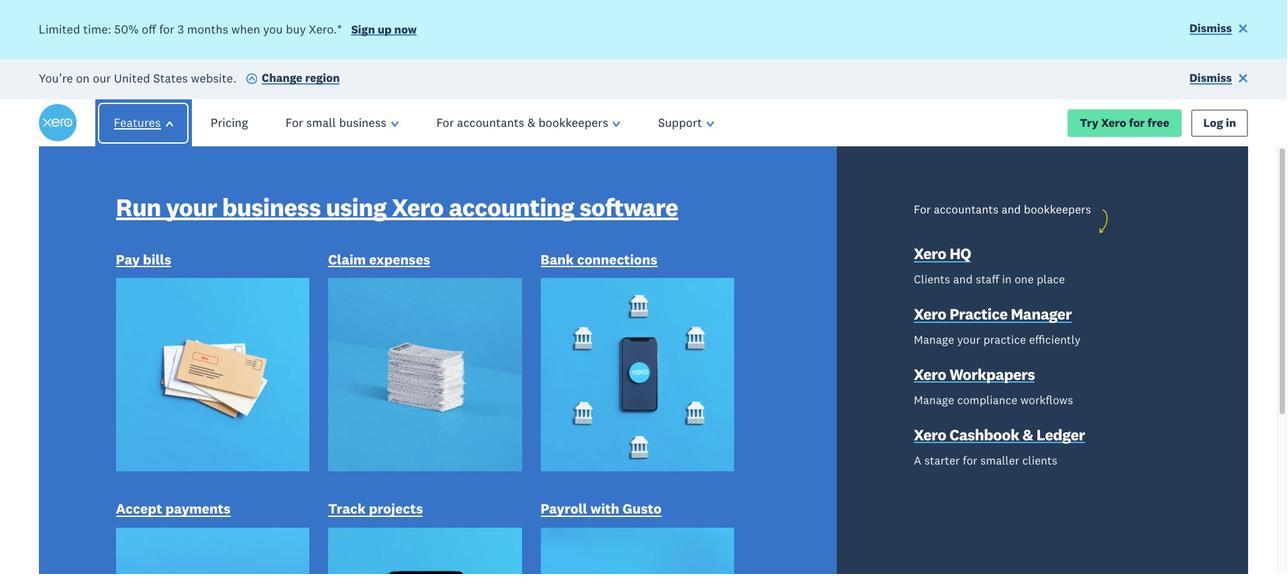 Task type: vqa. For each thing, say whether or not it's contained in the screenshot.
in
yes



Task type: describe. For each thing, give the bounding box(es) containing it.
practice
[[950, 304, 1008, 324]]

limited time offer: get 50% off for 3 months* plus free onboarding when you purchase xero.
[[142, 475, 525, 554]]

track projects link
[[328, 500, 423, 521]]

log in
[[1204, 115, 1237, 130]]

xero inside back to what you love with xero accounting software
[[267, 285, 385, 356]]

1 horizontal spatial accounting
[[449, 191, 575, 223]]

a starter for smaller clients
[[914, 453, 1058, 468]]

using
[[326, 191, 387, 223]]

sign up now
[[351, 22, 417, 37]]

0 vertical spatial software
[[580, 191, 679, 223]]

website.
[[191, 70, 237, 85]]

xero cashbook & ledger link
[[914, 425, 1086, 447]]

ledger
[[1037, 425, 1086, 444]]

xero.
[[235, 527, 285, 554]]

change
[[262, 71, 303, 85]]

efficiently
[[1030, 332, 1081, 347]]

time:
[[83, 21, 111, 37]]

practice
[[984, 332, 1027, 347]]

what
[[142, 234, 270, 305]]

business for small
[[339, 115, 387, 131]]

pay
[[116, 250, 140, 268]]

log
[[1204, 115, 1224, 130]]

pay bills
[[116, 250, 171, 268]]

clients and staff in one place
[[914, 272, 1066, 287]]

accept payments
[[116, 500, 231, 518]]

for small business
[[286, 115, 387, 131]]

for right starter
[[963, 453, 978, 468]]

gusto
[[623, 500, 662, 518]]

back to what you love with xero accounting software
[[142, 184, 493, 457]]

a xero user decorating a cake with blue icing. social proof badges surrounding the circular image. image
[[657, 147, 1249, 574]]

for for for accountants and bookkeepers
[[914, 202, 931, 217]]

projects
[[369, 500, 423, 518]]

on
[[76, 70, 90, 85]]

1 horizontal spatial with
[[591, 500, 620, 518]]

xero left workpapers
[[914, 364, 947, 384]]

for accountants and bookkeepers
[[914, 202, 1092, 217]]

off inside the limited time offer: get 50% off for 3 months* plus free onboarding when you purchase xero.
[[414, 475, 439, 502]]

bank
[[541, 250, 574, 268]]

months
[[187, 21, 228, 37]]

1 horizontal spatial and
[[1002, 202, 1022, 217]]

limited for limited time: 50% off for 3 months when you buy xero.*
[[39, 21, 80, 37]]

xero down clients
[[914, 304, 947, 324]]

clients
[[914, 272, 951, 287]]

plus
[[230, 501, 271, 528]]

xero hq
[[914, 244, 972, 263]]

for left months
[[159, 21, 175, 37]]

dismiss button for limited time: 50% off for 3 months when you buy xero.*
[[1190, 20, 1249, 39]]

bank connections link
[[541, 250, 658, 271]]

onboarding
[[319, 501, 429, 528]]

xero workpapers link
[[914, 364, 1036, 387]]

up
[[378, 22, 392, 37]]

for accountants & bookkeepers
[[437, 115, 609, 131]]

pricing
[[211, 115, 248, 131]]

bookkeepers for for accountants & bookkeepers
[[539, 115, 609, 131]]

place
[[1037, 272, 1066, 287]]

payroll
[[541, 500, 588, 518]]

& for cashbook
[[1023, 425, 1034, 444]]

compliance
[[958, 393, 1018, 407]]

for for for accountants & bookkeepers
[[437, 115, 454, 131]]

change region
[[262, 71, 340, 85]]

dismiss for limited time: 50% off for 3 months when you buy xero.*
[[1190, 21, 1233, 36]]

staff
[[976, 272, 1000, 287]]

accept
[[116, 500, 162, 518]]

for inside the limited time offer: get 50% off for 3 months* plus free onboarding when you purchase xero.
[[445, 475, 472, 502]]

time
[[221, 475, 264, 502]]

manage compliance workflows
[[914, 393, 1074, 407]]

features
[[114, 115, 161, 131]]

bank connections
[[541, 250, 658, 268]]

clients
[[1023, 453, 1058, 468]]

software inside back to what you love with xero accounting software
[[142, 387, 366, 457]]

claim expenses link
[[328, 250, 430, 271]]

your for run
[[166, 191, 217, 223]]

manage for practice
[[914, 332, 955, 347]]

50% inside the limited time offer: get 50% off for 3 months* plus free onboarding when you purchase xero.
[[365, 475, 409, 502]]

payments
[[165, 500, 231, 518]]

0 vertical spatial you
[[263, 21, 283, 37]]

xero practice manager
[[914, 304, 1072, 324]]

payroll with gusto
[[541, 500, 662, 518]]

pay bills link
[[116, 250, 171, 271]]

run your business using xero accounting software
[[116, 191, 679, 223]]

workflows
[[1021, 393, 1074, 407]]

months*
[[142, 501, 224, 528]]

purchase
[[142, 527, 230, 554]]

business for your
[[222, 191, 321, 223]]

accountants for and
[[934, 202, 999, 217]]

bills
[[143, 250, 171, 268]]

try
[[1081, 115, 1099, 130]]

bookkeepers for for accountants and bookkeepers
[[1025, 202, 1092, 217]]

for accountants & bookkeepers button
[[418, 100, 640, 147]]

0 horizontal spatial 3
[[178, 21, 184, 37]]

to
[[381, 184, 435, 254]]

xero up expenses
[[392, 191, 444, 223]]

smaller
[[981, 453, 1020, 468]]

claim
[[328, 250, 366, 268]]

one
[[1015, 272, 1034, 287]]

you inside the limited time offer: get 50% off for 3 months* plus free onboarding when you purchase xero.
[[490, 501, 525, 528]]

for right try
[[1130, 115, 1146, 130]]

dismiss for you're on our united states website.
[[1190, 71, 1233, 85]]



Task type: locate. For each thing, give the bounding box(es) containing it.
dismiss
[[1190, 21, 1233, 36], [1190, 71, 1233, 85]]

1 vertical spatial software
[[142, 387, 366, 457]]

accountants for &
[[457, 115, 525, 131]]

free inside the try xero for free link
[[1148, 115, 1170, 130]]

0 horizontal spatial limited
[[39, 21, 80, 37]]

united
[[114, 70, 150, 85]]

1 vertical spatial free
[[276, 501, 314, 528]]

manage down xero workpapers link
[[914, 393, 955, 407]]

0 vertical spatial accounting
[[449, 191, 575, 223]]

free inside the limited time offer: get 50% off for 3 months* plus free onboarding when you purchase xero.
[[276, 501, 314, 528]]

1 horizontal spatial accountants
[[934, 202, 999, 217]]

0 vertical spatial manage
[[914, 332, 955, 347]]

now
[[395, 22, 417, 37]]

50% right 'get'
[[365, 475, 409, 502]]

free left log
[[1148, 115, 1170, 130]]

0 vertical spatial when
[[232, 21, 260, 37]]

1 vertical spatial &
[[1023, 425, 1034, 444]]

3 inside the limited time offer: get 50% off for 3 months* plus free onboarding when you purchase xero.
[[477, 475, 489, 502]]

0 horizontal spatial 50%
[[114, 21, 139, 37]]

accountants
[[457, 115, 525, 131], [934, 202, 999, 217]]

with inside back to what you love with xero accounting software
[[142, 285, 255, 356]]

sign
[[351, 22, 375, 37]]

xero right try
[[1102, 115, 1127, 130]]

1 dismiss from the top
[[1190, 21, 1233, 36]]

1 horizontal spatial when
[[434, 501, 485, 528]]

1 manage from the top
[[914, 332, 955, 347]]

features button
[[90, 100, 197, 147]]

support button
[[640, 100, 733, 147]]

off
[[142, 21, 156, 37], [414, 475, 439, 502]]

1 horizontal spatial software
[[580, 191, 679, 223]]

you're on our united states website.
[[39, 70, 237, 85]]

run
[[116, 191, 161, 223]]

in
[[1227, 115, 1237, 130], [1003, 272, 1012, 287]]

xero.*
[[309, 21, 342, 37]]

0 vertical spatial &
[[528, 115, 536, 131]]

track projects
[[328, 500, 423, 518]]

1 vertical spatial and
[[954, 272, 973, 287]]

try xero for free link
[[1068, 109, 1182, 137]]

accept payments link
[[116, 500, 231, 521]]

0 vertical spatial accountants
[[457, 115, 525, 131]]

1 vertical spatial limited
[[142, 475, 215, 502]]

when inside the limited time offer: get 50% off for 3 months* plus free onboarding when you purchase xero.
[[434, 501, 485, 528]]

with
[[142, 285, 255, 356], [591, 500, 620, 518]]

xero up clients
[[914, 244, 947, 263]]

support
[[658, 115, 702, 131]]

xero cashbook & ledger
[[914, 425, 1086, 444]]

love
[[387, 234, 493, 305]]

1 vertical spatial accounting
[[142, 336, 428, 406]]

xero homepage image
[[39, 104, 76, 142]]

1 horizontal spatial limited
[[142, 475, 215, 502]]

manage
[[914, 332, 955, 347], [914, 393, 955, 407]]

0 horizontal spatial business
[[222, 191, 321, 223]]

0 horizontal spatial when
[[232, 21, 260, 37]]

free right plus
[[276, 501, 314, 528]]

your
[[166, 191, 217, 223], [958, 332, 981, 347]]

2 dismiss button from the top
[[1190, 70, 1249, 89]]

1 vertical spatial with
[[591, 500, 620, 518]]

business inside dropdown button
[[339, 115, 387, 131]]

1 vertical spatial you
[[282, 234, 375, 305]]

your for manage
[[958, 332, 981, 347]]

1 horizontal spatial 3
[[477, 475, 489, 502]]

limited time: 50% off for 3 months when you buy xero.*
[[39, 21, 342, 37]]

business
[[339, 115, 387, 131], [222, 191, 321, 223]]

hq
[[950, 244, 972, 263]]

offer:
[[270, 475, 320, 502]]

0 horizontal spatial bookkeepers
[[539, 115, 609, 131]]

1 horizontal spatial &
[[1023, 425, 1034, 444]]

accounting
[[449, 191, 575, 223], [142, 336, 428, 406]]

back
[[244, 184, 369, 254]]

for right projects
[[445, 475, 472, 502]]

&
[[528, 115, 536, 131], [1023, 425, 1034, 444]]

1 vertical spatial dismiss button
[[1190, 70, 1249, 89]]

try xero for free
[[1081, 115, 1170, 130]]

1 vertical spatial 50%
[[365, 475, 409, 502]]

track
[[328, 500, 366, 518]]

connections
[[577, 250, 658, 268]]

xero practice manager link
[[914, 304, 1072, 327]]

manage your practice efficiently
[[914, 332, 1081, 347]]

our
[[93, 70, 111, 85]]

0 vertical spatial and
[[1002, 202, 1022, 217]]

0 vertical spatial with
[[142, 285, 255, 356]]

you're
[[39, 70, 73, 85]]

1 vertical spatial dismiss
[[1190, 71, 1233, 85]]

0 vertical spatial business
[[339, 115, 387, 131]]

dismiss button for you're on our united states website.
[[1190, 70, 1249, 89]]

manage down practice
[[914, 332, 955, 347]]

limited inside the limited time offer: get 50% off for 3 months* plus free onboarding when you purchase xero.
[[142, 475, 215, 502]]

1 vertical spatial off
[[414, 475, 439, 502]]

1 horizontal spatial business
[[339, 115, 387, 131]]

0 vertical spatial bookkeepers
[[539, 115, 609, 131]]

starter
[[925, 453, 960, 468]]

0 horizontal spatial free
[[276, 501, 314, 528]]

2 manage from the top
[[914, 393, 955, 407]]

1 vertical spatial manage
[[914, 393, 955, 407]]

0 horizontal spatial accounting
[[142, 336, 428, 406]]

1 horizontal spatial your
[[958, 332, 981, 347]]

1 horizontal spatial off
[[414, 475, 439, 502]]

2 dismiss from the top
[[1190, 71, 1233, 85]]

2 horizontal spatial for
[[914, 202, 931, 217]]

you inside back to what you love with xero accounting software
[[282, 234, 375, 305]]

software
[[580, 191, 679, 223], [142, 387, 366, 457]]

& inside dropdown button
[[528, 115, 536, 131]]

your down practice
[[958, 332, 981, 347]]

0 horizontal spatial for
[[286, 115, 303, 131]]

1 vertical spatial in
[[1003, 272, 1012, 287]]

0 horizontal spatial with
[[142, 285, 255, 356]]

1 horizontal spatial free
[[1148, 115, 1170, 130]]

50%
[[114, 21, 139, 37], [365, 475, 409, 502]]

small
[[307, 115, 336, 131]]

0 vertical spatial dismiss
[[1190, 21, 1233, 36]]

1 horizontal spatial in
[[1227, 115, 1237, 130]]

in left one
[[1003, 272, 1012, 287]]

50% right time:
[[114, 21, 139, 37]]

3
[[178, 21, 184, 37], [477, 475, 489, 502]]

0 horizontal spatial software
[[142, 387, 366, 457]]

run your business using xero accounting software link
[[116, 191, 679, 226]]

1 vertical spatial 3
[[477, 475, 489, 502]]

change region button
[[245, 70, 340, 89]]

1 vertical spatial bookkeepers
[[1025, 202, 1092, 217]]

sign up now link
[[351, 22, 417, 40]]

& for accountants
[[528, 115, 536, 131]]

xero workpapers
[[914, 364, 1036, 384]]

bookkeepers
[[539, 115, 609, 131], [1025, 202, 1092, 217]]

1 horizontal spatial for
[[437, 115, 454, 131]]

0 horizontal spatial off
[[142, 21, 156, 37]]

0 horizontal spatial in
[[1003, 272, 1012, 287]]

1 horizontal spatial 50%
[[365, 475, 409, 502]]

0 vertical spatial 3
[[178, 21, 184, 37]]

payroll with gusto link
[[541, 500, 662, 521]]

1 vertical spatial your
[[958, 332, 981, 347]]

free
[[1148, 115, 1170, 130], [276, 501, 314, 528]]

log in link
[[1192, 109, 1249, 137]]

0 vertical spatial 50%
[[114, 21, 139, 37]]

for for for small business
[[286, 115, 303, 131]]

for small business button
[[267, 100, 418, 147]]

when right months
[[232, 21, 260, 37]]

accounting inside back to what you love with xero accounting software
[[142, 336, 428, 406]]

xero down claim
[[267, 285, 385, 356]]

your right the run
[[166, 191, 217, 223]]

0 vertical spatial off
[[142, 21, 156, 37]]

0 vertical spatial limited
[[39, 21, 80, 37]]

0 horizontal spatial &
[[528, 115, 536, 131]]

0 horizontal spatial and
[[954, 272, 973, 287]]

manage for workpapers
[[914, 393, 955, 407]]

0 horizontal spatial accountants
[[457, 115, 525, 131]]

1 vertical spatial business
[[222, 191, 321, 223]]

1 horizontal spatial bookkeepers
[[1025, 202, 1092, 217]]

2 vertical spatial you
[[490, 501, 525, 528]]

accountants inside dropdown button
[[457, 115, 525, 131]]

a
[[914, 453, 922, 468]]

0 vertical spatial your
[[166, 191, 217, 223]]

when right projects
[[434, 501, 485, 528]]

0 vertical spatial free
[[1148, 115, 1170, 130]]

claim expenses
[[328, 250, 430, 268]]

1 vertical spatial when
[[434, 501, 485, 528]]

in right log
[[1227, 115, 1237, 130]]

get
[[326, 475, 360, 502]]

1 vertical spatial accountants
[[934, 202, 999, 217]]

buy
[[286, 21, 306, 37]]

limited for limited time offer: get 50% off for 3 months* plus free onboarding when you purchase xero.
[[142, 475, 215, 502]]

0 horizontal spatial your
[[166, 191, 217, 223]]

xero
[[1102, 115, 1127, 130], [392, 191, 444, 223], [914, 244, 947, 263], [267, 285, 385, 356], [914, 304, 947, 324], [914, 364, 947, 384], [914, 425, 947, 444]]

manager
[[1011, 304, 1072, 324]]

dismiss button
[[1190, 20, 1249, 39], [1190, 70, 1249, 89]]

0 vertical spatial dismiss button
[[1190, 20, 1249, 39]]

bookkeepers inside dropdown button
[[539, 115, 609, 131]]

0 vertical spatial in
[[1227, 115, 1237, 130]]

xero up starter
[[914, 425, 947, 444]]

region
[[305, 71, 340, 85]]

expenses
[[369, 250, 430, 268]]

1 dismiss button from the top
[[1190, 20, 1249, 39]]

for
[[286, 115, 303, 131], [437, 115, 454, 131], [914, 202, 931, 217]]



